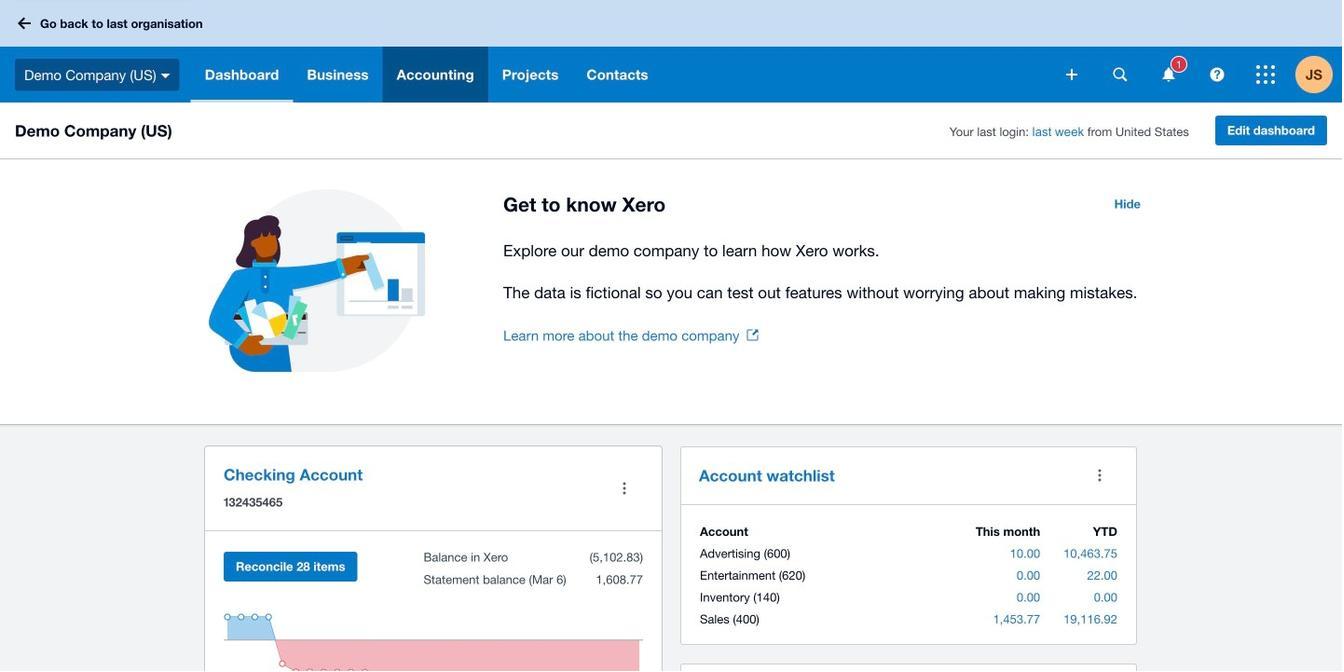 Task type: vqa. For each thing, say whether or not it's contained in the screenshot.
Manage menu toggle icon
yes



Task type: locate. For each thing, give the bounding box(es) containing it.
svg image
[[1257, 65, 1276, 84], [1163, 68, 1175, 82], [1211, 68, 1225, 82], [1067, 69, 1078, 80]]

svg image
[[18, 17, 31, 29], [1114, 68, 1128, 82], [161, 73, 170, 78]]

0 horizontal spatial svg image
[[18, 17, 31, 29]]

banner
[[0, 0, 1343, 103]]

intro banner body element
[[503, 238, 1152, 306]]

manage menu toggle image
[[606, 470, 643, 507]]



Task type: describe. For each thing, give the bounding box(es) containing it.
2 horizontal spatial svg image
[[1114, 68, 1128, 82]]

1 horizontal spatial svg image
[[161, 73, 170, 78]]



